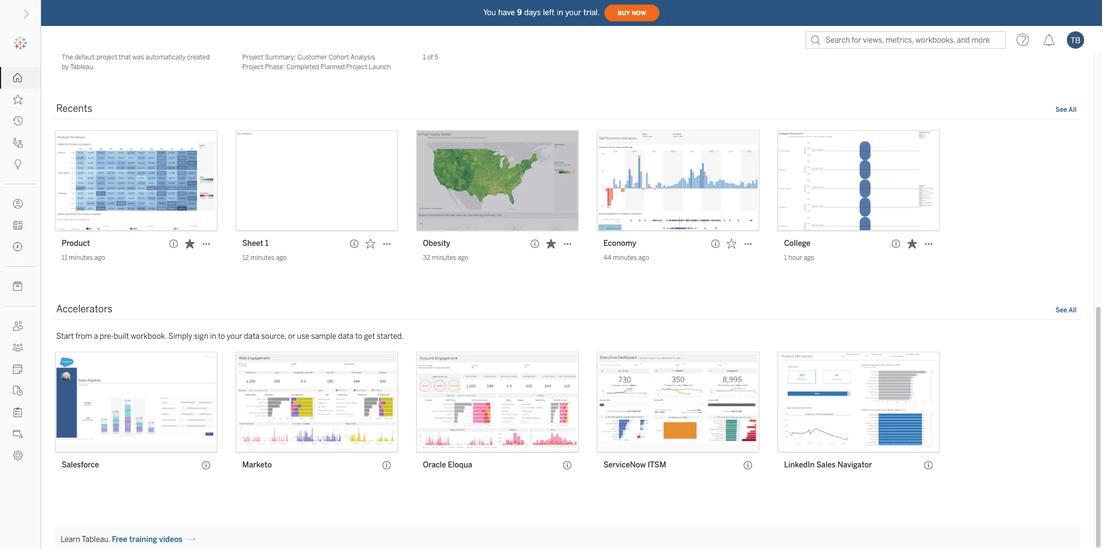 Task type: locate. For each thing, give the bounding box(es) containing it.
0 vertical spatial see all
[[1056, 106, 1077, 114]]

get
[[364, 332, 375, 342]]

eloqua
[[448, 461, 472, 470]]

minutes down sheet 1
[[250, 254, 275, 262]]

5
[[435, 54, 438, 61]]

to left get
[[355, 332, 362, 342]]

see all
[[1056, 106, 1077, 114], [1056, 307, 1077, 315]]

2 vertical spatial 1
[[784, 254, 787, 262]]

2 horizontal spatial 1
[[784, 254, 787, 262]]

1 to from the left
[[218, 332, 225, 342]]

1 see all link from the top
[[1056, 105, 1077, 117]]

1 see from the top
[[1056, 106, 1068, 114]]

have
[[498, 8, 515, 17]]

minutes for sheet 1
[[250, 254, 275, 262]]

1 ago from the left
[[94, 254, 105, 262]]

sample
[[311, 332, 336, 342]]

1 vertical spatial your
[[227, 332, 242, 342]]

recommendations image
[[13, 160, 23, 169]]

personal space image
[[13, 199, 23, 209]]

2 minutes from the left
[[250, 254, 275, 262]]

in
[[557, 8, 563, 17], [210, 332, 216, 342]]

minutes for product
[[69, 254, 93, 262]]

global temperatures
[[784, 39, 858, 48]]

ago right 44
[[639, 254, 649, 262]]

tableau. down default
[[70, 64, 95, 71]]

linkedin
[[784, 461, 815, 470]]

oracle eloqua
[[423, 461, 472, 470]]

the default project that was automatically created by tableau.
[[62, 54, 210, 71]]

global
[[784, 39, 807, 48]]

see for recents
[[1056, 106, 1068, 114]]

1 see all from the top
[[1056, 106, 1077, 114]]

1 horizontal spatial your
[[566, 8, 582, 17]]

1 right sheet on the top of the page
[[265, 239, 269, 249]]

4 minutes from the left
[[613, 254, 637, 262]]

tasks image
[[13, 408, 23, 418]]

that
[[119, 54, 131, 61]]

3 minutes from the left
[[432, 254, 456, 262]]

tableau.
[[70, 64, 95, 71], [82, 536, 110, 545]]

0 horizontal spatial in
[[210, 332, 216, 342]]

videos
[[159, 536, 183, 545]]

tableau. left free
[[82, 536, 110, 545]]

all
[[1069, 106, 1077, 114], [1069, 307, 1077, 315]]

0 horizontal spatial your
[[227, 332, 242, 342]]

2 all from the top
[[1069, 307, 1077, 315]]

you
[[484, 8, 496, 17]]

ago right hour
[[804, 254, 815, 262]]

2 see all link from the top
[[1056, 306, 1077, 317]]

see all link for accelerators
[[1056, 306, 1077, 317]]

1 for 1 hour ago
[[784, 254, 787, 262]]

4 ago from the left
[[639, 254, 649, 262]]

in right left
[[557, 8, 563, 17]]

0 vertical spatial 1
[[423, 54, 426, 61]]

navigation panel element
[[0, 32, 41, 467]]

right arrow image
[[186, 536, 195, 545]]

trial.
[[584, 8, 600, 17]]

buy
[[618, 9, 630, 16]]

0 horizontal spatial to
[[218, 332, 225, 342]]

1 data from the left
[[244, 332, 260, 342]]

your right 'sign'
[[227, 332, 242, 342]]

minutes down obesity
[[432, 254, 456, 262]]

0 horizontal spatial data
[[244, 332, 260, 342]]

minutes down product
[[69, 254, 93, 262]]

ago for obesity
[[458, 254, 469, 262]]

buy now button
[[604, 4, 660, 22]]

see
[[1056, 106, 1068, 114], [1056, 307, 1068, 315]]

minutes
[[69, 254, 93, 262], [250, 254, 275, 262], [432, 254, 456, 262], [613, 254, 637, 262]]

in right 'sign'
[[210, 332, 216, 342]]

data
[[244, 332, 260, 342], [338, 332, 354, 342]]

free training videos link
[[112, 536, 195, 545]]

main navigation. press the up and down arrow keys to access links. element
[[0, 67, 41, 467]]

2 see all from the top
[[1056, 307, 1077, 315]]

3 ago from the left
[[458, 254, 469, 262]]

servicenow
[[604, 461, 646, 470]]

linkedin sales navigator
[[784, 461, 872, 470]]

data left source,
[[244, 332, 260, 342]]

recents
[[56, 103, 92, 115]]

built
[[114, 332, 129, 342]]

your left trial.
[[566, 8, 582, 17]]

users image
[[13, 321, 23, 331]]

0 vertical spatial in
[[557, 8, 563, 17]]

0 vertical spatial tableau.
[[70, 64, 95, 71]]

9
[[517, 8, 522, 17]]

1 left the "of"
[[423, 54, 426, 61]]

1 horizontal spatial in
[[557, 8, 563, 17]]

automatically
[[145, 54, 186, 61]]

explore image
[[13, 242, 23, 252]]

default
[[74, 54, 95, 61]]

1 all from the top
[[1069, 106, 1077, 114]]

0 vertical spatial see all link
[[1056, 105, 1077, 117]]

or
[[288, 332, 295, 342]]

minutes down economy
[[613, 254, 637, 262]]

groups image
[[13, 343, 23, 353]]

0 vertical spatial all
[[1069, 106, 1077, 114]]

to right 'sign'
[[218, 332, 225, 342]]

1 horizontal spatial 1
[[423, 54, 426, 61]]

0 vertical spatial your
[[566, 8, 582, 17]]

1 vertical spatial see
[[1056, 307, 1068, 315]]

1 vertical spatial see all
[[1056, 307, 1077, 315]]

free training videos
[[112, 536, 183, 545]]

1
[[423, 54, 426, 61], [265, 239, 269, 249], [784, 254, 787, 262]]

ago right 11
[[94, 254, 105, 262]]

data right sample
[[338, 332, 354, 342]]

ago right 12
[[276, 254, 287, 262]]

see all for recents
[[1056, 106, 1077, 114]]

of
[[427, 54, 433, 61]]

tableau. inside the default project that was automatically created by tableau.
[[70, 64, 95, 71]]

ago
[[94, 254, 105, 262], [276, 254, 287, 262], [458, 254, 469, 262], [639, 254, 649, 262], [804, 254, 815, 262]]

obesity
[[423, 239, 450, 249]]

college
[[784, 239, 811, 249]]

11
[[62, 254, 67, 262]]

2 ago from the left
[[276, 254, 287, 262]]

2 to from the left
[[355, 332, 362, 342]]

you have 9 days left in your trial.
[[484, 8, 600, 17]]

from
[[76, 332, 92, 342]]

1 minutes from the left
[[69, 254, 93, 262]]

ago right "32"
[[458, 254, 469, 262]]

your
[[566, 8, 582, 17], [227, 332, 242, 342]]

0 horizontal spatial 1
[[265, 239, 269, 249]]

collections image
[[13, 221, 23, 230]]

navigator
[[838, 461, 872, 470]]

all for accelerators
[[1069, 307, 1077, 315]]

1 left hour
[[784, 254, 787, 262]]

economy
[[604, 239, 637, 249]]

1 vertical spatial all
[[1069, 307, 1077, 315]]

favorites image
[[13, 95, 23, 104]]

to
[[218, 332, 225, 342], [355, 332, 362, 342]]

recents image
[[13, 116, 23, 126]]

see all link
[[1056, 105, 1077, 117], [1056, 306, 1077, 317]]

2 see from the top
[[1056, 307, 1068, 315]]

learn
[[61, 536, 80, 545]]

pre-
[[100, 332, 114, 342]]

5 ago from the left
[[804, 254, 815, 262]]

1 vertical spatial see all link
[[1056, 306, 1077, 317]]

1 vertical spatial in
[[210, 332, 216, 342]]

minutes for economy
[[613, 254, 637, 262]]

1 horizontal spatial data
[[338, 332, 354, 342]]

0 vertical spatial see
[[1056, 106, 1068, 114]]

days
[[524, 8, 541, 17]]

sales
[[817, 461, 836, 470]]

1 horizontal spatial to
[[355, 332, 362, 342]]



Task type: describe. For each thing, give the bounding box(es) containing it.
started.
[[377, 332, 404, 342]]

marketo
[[242, 461, 272, 470]]

ago for product
[[94, 254, 105, 262]]

project
[[97, 54, 117, 61]]

see for accelerators
[[1056, 307, 1068, 315]]

12 minutes ago
[[242, 254, 287, 262]]

start
[[56, 332, 74, 342]]

site status image
[[13, 430, 23, 439]]

12
[[242, 254, 249, 262]]

hour
[[789, 254, 803, 262]]

1 vertical spatial tableau.
[[82, 536, 110, 545]]

sheet 1
[[242, 239, 269, 249]]

1 hour ago
[[784, 254, 815, 262]]

ago for economy
[[639, 254, 649, 262]]

32 minutes ago
[[423, 254, 469, 262]]

1 of 5
[[423, 54, 438, 61]]

see all for accelerators
[[1056, 307, 1077, 315]]

schedules image
[[13, 365, 23, 374]]

workbook.
[[131, 332, 167, 342]]

32
[[423, 254, 431, 262]]

buy now
[[618, 9, 647, 16]]

2 data from the left
[[338, 332, 354, 342]]

servicenow itsm
[[604, 461, 666, 470]]

1 vertical spatial 1
[[265, 239, 269, 249]]

free
[[112, 536, 127, 545]]

simply
[[168, 332, 192, 342]]

itsm
[[648, 461, 666, 470]]

sign
[[194, 332, 208, 342]]

Search for views, metrics, workbooks, and more text field
[[806, 31, 1006, 49]]

44 minutes ago
[[604, 254, 649, 262]]

sheet
[[242, 239, 263, 249]]

jobs image
[[13, 386, 23, 396]]

shared with me image
[[13, 138, 23, 148]]

external assets image
[[13, 282, 23, 292]]

use
[[297, 332, 309, 342]]

was
[[132, 54, 144, 61]]

oracle
[[423, 461, 446, 470]]

44
[[604, 254, 612, 262]]

by
[[62, 64, 69, 71]]

start from a pre-built workbook. simply sign in to your data source, or use sample data to get started.
[[56, 332, 404, 342]]

ago for college
[[804, 254, 815, 262]]

settings image
[[13, 451, 23, 461]]

see all link for recents
[[1056, 105, 1077, 117]]

now
[[632, 9, 647, 16]]

training
[[129, 536, 157, 545]]

left
[[543, 8, 555, 17]]

11 minutes ago
[[62, 254, 105, 262]]

ago for sheet 1
[[276, 254, 287, 262]]

1 for 1 of 5
[[423, 54, 426, 61]]

created
[[187, 54, 210, 61]]

minutes for obesity
[[432, 254, 456, 262]]

temperatures
[[809, 39, 858, 48]]

product
[[62, 239, 90, 249]]

accelerators
[[56, 304, 112, 316]]

a
[[94, 332, 98, 342]]

salesforce
[[62, 461, 99, 470]]

source,
[[261, 332, 286, 342]]

learn tableau.
[[61, 536, 110, 545]]

home image
[[13, 73, 23, 83]]

all for recents
[[1069, 106, 1077, 114]]

the
[[62, 54, 73, 61]]



Task type: vqa. For each thing, say whether or not it's contained in the screenshot.
sign
yes



